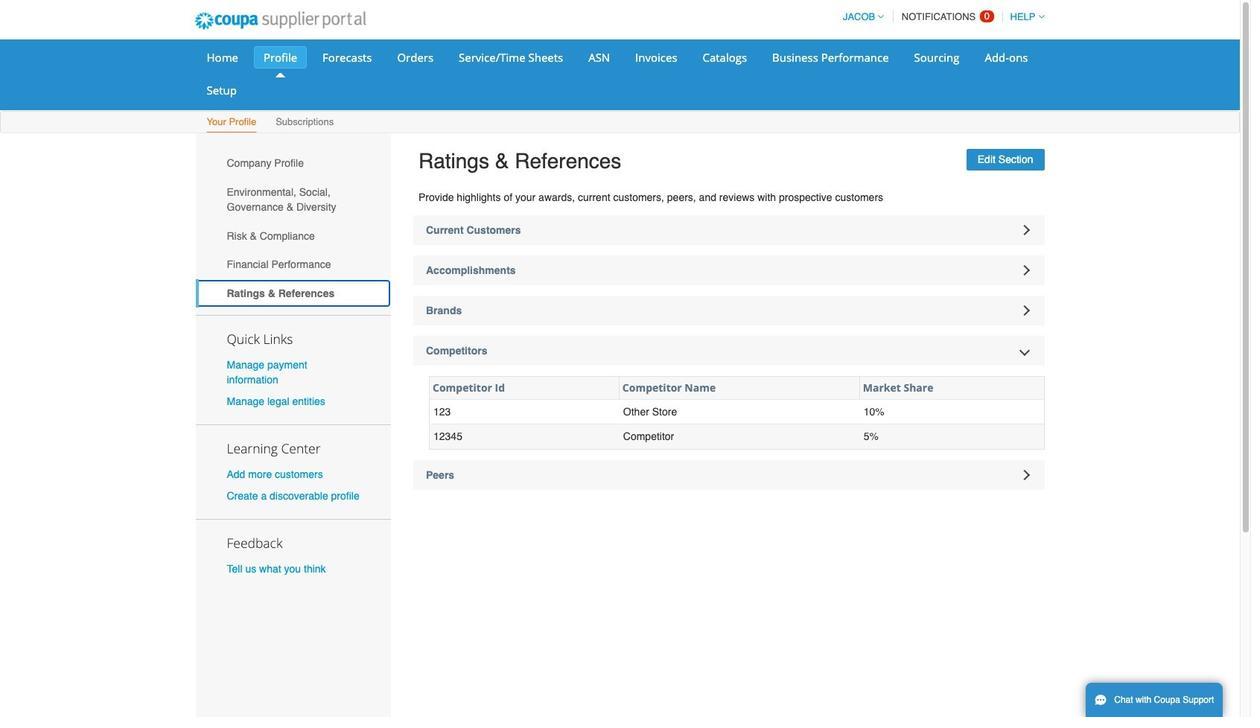 Task type: describe. For each thing, give the bounding box(es) containing it.
5 heading from the top
[[413, 460, 1045, 490]]

2 heading from the top
[[413, 255, 1045, 285]]

4 heading from the top
[[413, 336, 1045, 365]]

1 heading from the top
[[413, 215, 1045, 245]]

3 heading from the top
[[413, 295, 1045, 325]]



Task type: locate. For each thing, give the bounding box(es) containing it.
heading
[[413, 215, 1045, 245], [413, 255, 1045, 285], [413, 295, 1045, 325], [413, 336, 1045, 365], [413, 460, 1045, 490]]

navigation
[[836, 2, 1045, 31]]

coupa supplier portal image
[[184, 2, 376, 39]]



Task type: vqa. For each thing, say whether or not it's contained in the screenshot.
heading
yes



